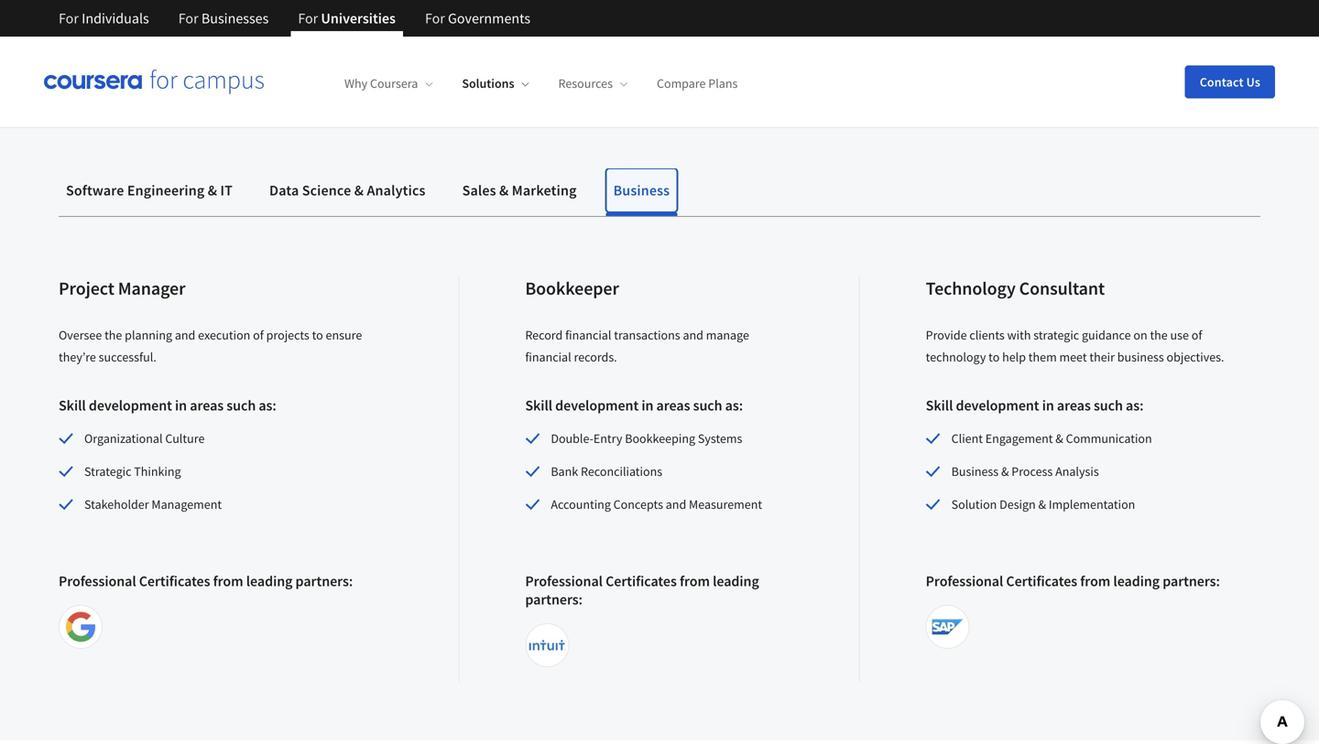 Task type: describe. For each thing, give the bounding box(es) containing it.
technology
[[926, 277, 1016, 300]]

1 vertical spatial financial
[[525, 349, 571, 366]]

business
[[1117, 349, 1164, 366]]

universities
[[321, 9, 396, 27]]

existing
[[700, 51, 759, 74]]

& left process
[[1001, 464, 1009, 480]]

professional certificates from leading partners: for technology consultant
[[926, 573, 1220, 591]]

oversee the planning and execution of projects to ensure they're successful.
[[59, 327, 362, 366]]

entry-
[[628, 73, 675, 96]]

accounting concepts and measurement
[[551, 497, 762, 513]]

solution
[[952, 497, 997, 513]]

areas for project manager
[[190, 397, 224, 415]]

your
[[662, 51, 696, 74]]

of inside provide clients with strategic guidance on the use of technology to help them meet their business objectives.
[[1192, 327, 1202, 344]]

help inside provide clients with strategic guidance on the use of technology to help them meet their business objectives.
[[1002, 349, 1026, 366]]

business button
[[606, 169, 677, 213]]

management
[[152, 497, 222, 513]]

as: for project manager
[[259, 397, 276, 415]]

reconciliations
[[581, 464, 662, 480]]

sales
[[462, 182, 496, 200]]

such for technology consultant
[[1094, 397, 1123, 415]]

help inside create new opportunities for students to learn targeted skills and align them to your existing learning programs. professional certificates help students stand out in their search and signal readiness for entry-level roles.
[[149, 73, 183, 96]]

transactions
[[614, 327, 680, 344]]

their inside provide clients with strategic guidance on the use of technology to help them meet their business objectives.
[[1090, 349, 1115, 366]]

ensure
[[326, 327, 362, 344]]

accounting
[[551, 497, 611, 513]]

skill development in areas such as: for bookkeeper
[[525, 397, 743, 415]]

businesses
[[201, 9, 269, 27]]

skills
[[482, 51, 520, 74]]

areas for technology consultant
[[1057, 397, 1091, 415]]

out
[[302, 73, 329, 96]]

skill for project manager
[[59, 397, 86, 415]]

roles.
[[714, 73, 757, 96]]

measurement
[[689, 497, 762, 513]]

certificates for bookkeeper
[[606, 573, 677, 591]]

solutions link
[[462, 75, 529, 92]]

and inside "record financial transactions and manage financial records."
[[683, 327, 703, 344]]

why coursera
[[344, 75, 418, 92]]

double-
[[551, 431, 594, 447]]

data science & analytics button
[[262, 169, 433, 213]]

it
[[220, 182, 233, 200]]

align
[[557, 51, 594, 74]]

successful.
[[99, 349, 156, 366]]

client engagement & communication
[[952, 431, 1152, 447]]

leading for project
[[246, 573, 293, 591]]

objectives.
[[1167, 349, 1224, 366]]

oversee
[[59, 327, 102, 344]]

coursera for campus image
[[44, 69, 264, 95]]

stand
[[256, 73, 299, 96]]

certificates for project manager
[[139, 573, 210, 591]]

skill for bookkeeper
[[525, 397, 552, 415]]

planning
[[125, 327, 172, 344]]

marketing
[[512, 182, 577, 200]]

record
[[525, 327, 563, 344]]

stakeholder management
[[84, 497, 222, 513]]

software engineering & it button
[[59, 169, 240, 213]]

use
[[1170, 327, 1189, 344]]

to inside provide clients with strategic guidance on the use of technology to help them meet their business objectives.
[[989, 349, 1000, 366]]

level
[[675, 73, 711, 96]]

for for governments
[[425, 9, 445, 27]]

such for project manager
[[227, 397, 256, 415]]

to up why
[[351, 51, 367, 74]]

bookkeeping
[[625, 431, 695, 447]]

design
[[1000, 497, 1036, 513]]

technology
[[926, 349, 986, 366]]

governments
[[448, 9, 530, 27]]

for businesses
[[178, 9, 269, 27]]

professional for bookkeeper
[[525, 573, 603, 591]]

coursera
[[370, 75, 418, 92]]

google leader logo image
[[62, 609, 99, 646]]

plans
[[708, 75, 738, 92]]

engineering
[[127, 182, 205, 200]]

they're
[[59, 349, 96, 366]]

professional for technology consultant
[[926, 573, 1003, 591]]

professional certificates from leading partners: for bookkeeper
[[525, 573, 759, 609]]

on
[[1134, 327, 1148, 344]]

contact
[[1200, 74, 1244, 90]]

skill development in areas such as: for project manager
[[59, 397, 276, 415]]

them inside create new opportunities for students to learn targeted skills and align them to your existing learning programs. professional certificates help students stand out in their search and signal readiness for entry-level roles.
[[598, 51, 638, 74]]

& for client engagement & communication
[[1056, 431, 1063, 447]]

why coursera link
[[344, 75, 433, 92]]

from for technology
[[1080, 573, 1111, 591]]

manager
[[118, 277, 185, 300]]

records.
[[574, 349, 617, 366]]

new
[[112, 51, 144, 74]]

compare
[[657, 75, 706, 92]]

technology consultant
[[926, 277, 1105, 300]]

banner navigation
[[44, 0, 545, 37]]

and inside oversee the planning and execution of projects to ensure they're successful.
[[175, 327, 195, 344]]

us
[[1246, 74, 1261, 90]]

& inside sales & marketing 'button'
[[499, 182, 509, 200]]

and left align
[[524, 51, 553, 74]]

organizational culture
[[84, 431, 205, 447]]

strategic thinking
[[84, 464, 181, 480]]

individuals
[[82, 9, 149, 27]]

engagement
[[986, 431, 1053, 447]]

strategic
[[1034, 327, 1079, 344]]

from for project
[[213, 573, 243, 591]]

provide
[[926, 327, 967, 344]]

resources link
[[558, 75, 628, 92]]

in for bookkeeper
[[642, 397, 654, 415]]

areas for bookkeeper
[[656, 397, 690, 415]]

learn
[[371, 51, 410, 74]]

entry
[[594, 431, 622, 447]]

projects
[[266, 327, 309, 344]]

certificates for technology consultant
[[1006, 573, 1077, 591]]

project manager
[[59, 277, 185, 300]]



Task type: locate. For each thing, give the bounding box(es) containing it.
1 skill from the left
[[59, 397, 86, 415]]

areas up culture
[[190, 397, 224, 415]]

0 horizontal spatial business
[[613, 182, 670, 200]]

1 vertical spatial business
[[952, 464, 999, 480]]

to left "ensure"
[[312, 327, 323, 344]]

double-entry bookkeeping systems
[[551, 431, 742, 447]]

software engineering & it
[[66, 182, 233, 200]]

professional up sap logo small
[[926, 573, 1003, 591]]

3 areas from the left
[[1057, 397, 1091, 415]]

readiness
[[526, 73, 600, 96]]

skill up the 'double-'
[[525, 397, 552, 415]]

programs.
[[829, 51, 907, 74]]

1 as: from the left
[[259, 397, 276, 415]]

opportunities
[[148, 51, 252, 74]]

in right out on the top left of page
[[332, 73, 347, 96]]

1 horizontal spatial skill
[[525, 397, 552, 415]]

business inside tab panel
[[952, 464, 999, 480]]

the up successful.
[[104, 327, 122, 344]]

contact us button
[[1185, 66, 1275, 98]]

business & process analysis
[[952, 464, 1099, 480]]

such up systems
[[693, 397, 722, 415]]

1 such from the left
[[227, 397, 256, 415]]

0 vertical spatial help
[[149, 73, 183, 96]]

1 for from the left
[[59, 9, 79, 27]]

1 areas from the left
[[190, 397, 224, 415]]

& left it
[[208, 182, 217, 200]]

3 from from the left
[[1080, 573, 1111, 591]]

financial down record
[[525, 349, 571, 366]]

business for business & process analysis
[[952, 464, 999, 480]]

certificates down for individuals
[[59, 73, 145, 96]]

leading inside professional certificates from leading partners:
[[713, 573, 759, 591]]

learning
[[763, 51, 825, 74]]

certificates inside professional certificates from leading partners:
[[606, 573, 677, 591]]

for left universities
[[298, 9, 318, 27]]

development for project manager
[[89, 397, 172, 415]]

culture
[[165, 431, 205, 447]]

1 leading from the left
[[246, 573, 293, 591]]

& right sales
[[499, 182, 509, 200]]

from
[[213, 573, 243, 591], [680, 573, 710, 591], [1080, 573, 1111, 591]]

&
[[208, 182, 217, 200], [354, 182, 364, 200], [499, 182, 509, 200], [1056, 431, 1063, 447], [1001, 464, 1009, 480], [1038, 497, 1046, 513]]

3 professional certificates from leading partners: from the left
[[926, 573, 1220, 591]]

in for project manager
[[175, 397, 187, 415]]

the right on
[[1150, 327, 1168, 344]]

professional inside professional certificates from leading partners:
[[525, 573, 603, 591]]

4 for from the left
[[425, 9, 445, 27]]

2 for from the left
[[178, 9, 198, 27]]

bank
[[551, 464, 578, 480]]

0 vertical spatial their
[[350, 73, 387, 96]]

project
[[59, 277, 114, 300]]

1 horizontal spatial help
[[1002, 349, 1026, 366]]

leading
[[246, 573, 293, 591], [713, 573, 759, 591], [1113, 573, 1160, 591]]

2 development from the left
[[555, 397, 639, 415]]

to inside oversee the planning and execution of projects to ensure they're successful.
[[312, 327, 323, 344]]

implementation
[[1049, 497, 1135, 513]]

& right the science
[[354, 182, 364, 200]]

0 horizontal spatial development
[[89, 397, 172, 415]]

to
[[351, 51, 367, 74], [642, 51, 658, 74], [312, 327, 323, 344], [989, 349, 1000, 366]]

for
[[59, 9, 79, 27], [178, 9, 198, 27], [298, 9, 318, 27], [425, 9, 445, 27]]

the inside oversee the planning and execution of projects to ensure they're successful.
[[104, 327, 122, 344]]

of inside oversee the planning and execution of projects to ensure they're successful.
[[253, 327, 264, 344]]

1 of from the left
[[253, 327, 264, 344]]

sales & marketing
[[462, 182, 577, 200]]

them up resources link
[[598, 51, 638, 74]]

2 horizontal spatial areas
[[1057, 397, 1091, 415]]

1 horizontal spatial such
[[693, 397, 722, 415]]

3 skill development in areas such as: from the left
[[926, 397, 1144, 415]]

business tab panel
[[59, 217, 1261, 683]]

professional up google leader logo
[[59, 573, 136, 591]]

for for individuals
[[59, 9, 79, 27]]

professional certificates from leading partners: for project manager
[[59, 573, 353, 591]]

such for bookkeeper
[[693, 397, 722, 415]]

0 horizontal spatial areas
[[190, 397, 224, 415]]

financial up records.
[[565, 327, 611, 344]]

leading for technology
[[1113, 573, 1160, 591]]

& for solution design & implementation
[[1038, 497, 1046, 513]]

2 the from the left
[[1150, 327, 1168, 344]]

0 horizontal spatial as:
[[259, 397, 276, 415]]

0 horizontal spatial leading
[[246, 573, 293, 591]]

0 horizontal spatial professional certificates from leading partners:
[[59, 573, 353, 591]]

1 professional certificates from leading partners: from the left
[[59, 573, 353, 591]]

from down implementation
[[1080, 573, 1111, 591]]

0 horizontal spatial from
[[213, 573, 243, 591]]

bank reconciliations
[[551, 464, 662, 480]]

certificates down concepts
[[606, 573, 677, 591]]

for down banner navigation
[[256, 51, 278, 74]]

2 horizontal spatial skill
[[926, 397, 953, 415]]

skill development in areas such as: up culture
[[59, 397, 276, 415]]

and
[[524, 51, 553, 74], [444, 73, 474, 96], [175, 327, 195, 344], [683, 327, 703, 344], [666, 497, 686, 513]]

such
[[227, 397, 256, 415], [693, 397, 722, 415], [1094, 397, 1123, 415]]

for for universities
[[298, 9, 318, 27]]

certificates down "solution design & implementation"
[[1006, 573, 1077, 591]]

of left projects
[[253, 327, 264, 344]]

development up entry on the bottom of the page
[[555, 397, 639, 415]]

2 from from the left
[[680, 573, 710, 591]]

and left signal
[[444, 73, 474, 96]]

0 horizontal spatial help
[[149, 73, 183, 96]]

strategic
[[84, 464, 131, 480]]

development for bookkeeper
[[555, 397, 639, 415]]

1 horizontal spatial them
[[1029, 349, 1057, 366]]

& right design
[[1038, 497, 1046, 513]]

provide clients with strategic guidance on the use of technology to help them meet their business objectives.
[[926, 327, 1224, 366]]

meet
[[1059, 349, 1087, 366]]

for left entry- on the top of page
[[603, 73, 625, 96]]

help
[[149, 73, 183, 96], [1002, 349, 1026, 366]]

2 horizontal spatial such
[[1094, 397, 1123, 415]]

1 horizontal spatial their
[[1090, 349, 1115, 366]]

1 horizontal spatial skill development in areas such as:
[[525, 397, 743, 415]]

science
[[302, 182, 351, 200]]

0 horizontal spatial the
[[104, 327, 122, 344]]

0 horizontal spatial skill development in areas such as:
[[59, 397, 276, 415]]

data
[[269, 182, 299, 200]]

1 horizontal spatial business
[[952, 464, 999, 480]]

1 the from the left
[[104, 327, 122, 344]]

from down measurement
[[680, 573, 710, 591]]

create
[[59, 51, 108, 74]]

such down oversee the planning and execution of projects to ensure they're successful.
[[227, 397, 256, 415]]

0 horizontal spatial their
[[350, 73, 387, 96]]

3 development from the left
[[956, 397, 1039, 415]]

in up double-entry bookkeeping systems on the bottom of page
[[642, 397, 654, 415]]

professional for project manager
[[59, 573, 136, 591]]

2 leading from the left
[[713, 573, 759, 591]]

in
[[332, 73, 347, 96], [175, 397, 187, 415], [642, 397, 654, 415], [1042, 397, 1054, 415]]

business
[[613, 182, 670, 200], [952, 464, 999, 480]]

for for businesses
[[178, 9, 198, 27]]

for up opportunities
[[178, 9, 198, 27]]

signal
[[477, 73, 523, 96]]

for
[[256, 51, 278, 74], [603, 73, 625, 96]]

professional right programs.
[[911, 51, 1005, 74]]

& for data science & analytics
[[354, 182, 364, 200]]

0 vertical spatial financial
[[565, 327, 611, 344]]

2 horizontal spatial skill development in areas such as:
[[926, 397, 1144, 415]]

areas up bookkeeping
[[656, 397, 690, 415]]

1 vertical spatial help
[[1002, 349, 1026, 366]]

from down management
[[213, 573, 243, 591]]

& for software engineering & it
[[208, 182, 217, 200]]

0 vertical spatial business
[[613, 182, 670, 200]]

development up organizational
[[89, 397, 172, 415]]

1 skill development in areas such as: from the left
[[59, 397, 276, 415]]

them inside provide clients with strategic guidance on the use of technology to help them meet their business objectives.
[[1029, 349, 1057, 366]]

students
[[281, 51, 348, 74], [186, 73, 253, 96]]

consultant
[[1019, 277, 1105, 300]]

in for technology consultant
[[1042, 397, 1054, 415]]

3 as: from the left
[[1126, 397, 1144, 415]]

record financial transactions and manage financial records.
[[525, 327, 749, 366]]

as: up communication
[[1126, 397, 1144, 415]]

1 horizontal spatial for
[[603, 73, 625, 96]]

professional certificates from leading partners: down management
[[59, 573, 353, 591]]

search
[[390, 73, 440, 96]]

0 horizontal spatial skill
[[59, 397, 86, 415]]

2 horizontal spatial partners:
[[1163, 573, 1220, 591]]

2 horizontal spatial from
[[1080, 573, 1111, 591]]

certificates down management
[[139, 573, 210, 591]]

development
[[89, 397, 172, 415], [555, 397, 639, 415], [956, 397, 1039, 415]]

to left your
[[642, 51, 658, 74]]

2 skill development in areas such as: from the left
[[525, 397, 743, 415]]

certificates
[[59, 73, 145, 96], [139, 573, 210, 591], [606, 573, 677, 591], [1006, 573, 1077, 591]]

compare plans link
[[657, 75, 738, 92]]

0 horizontal spatial them
[[598, 51, 638, 74]]

& inside software engineering & it "button"
[[208, 182, 217, 200]]

data science & analytics
[[269, 182, 426, 200]]

professional certificates from leading partners: down concepts
[[525, 573, 759, 609]]

2 horizontal spatial development
[[956, 397, 1039, 415]]

skill development in areas such as: up engagement
[[926, 397, 1144, 415]]

them down strategic
[[1029, 349, 1057, 366]]

3 leading from the left
[[1113, 573, 1160, 591]]

guidance
[[1082, 327, 1131, 344]]

1 horizontal spatial areas
[[656, 397, 690, 415]]

clients
[[970, 327, 1005, 344]]

as: down projects
[[259, 397, 276, 415]]

them
[[598, 51, 638, 74], [1029, 349, 1057, 366]]

for universities
[[298, 9, 396, 27]]

0 horizontal spatial such
[[227, 397, 256, 415]]

areas up client engagement & communication
[[1057, 397, 1091, 415]]

in up culture
[[175, 397, 187, 415]]

0 horizontal spatial for
[[256, 51, 278, 74]]

2 horizontal spatial leading
[[1113, 573, 1160, 591]]

certificates inside create new opportunities for students to learn targeted skills and align them to your existing learning programs. professional certificates help students stand out in their search and signal readiness for entry-level roles.
[[59, 73, 145, 96]]

for individuals
[[59, 9, 149, 27]]

1 vertical spatial them
[[1029, 349, 1057, 366]]

help down with
[[1002, 349, 1026, 366]]

and right concepts
[[666, 497, 686, 513]]

business inside button
[[613, 182, 670, 200]]

1 horizontal spatial students
[[281, 51, 348, 74]]

such up communication
[[1094, 397, 1123, 415]]

2 horizontal spatial professional certificates from leading partners:
[[926, 573, 1220, 591]]

help right new
[[149, 73, 183, 96]]

skill development in areas such as:
[[59, 397, 276, 415], [525, 397, 743, 415], [926, 397, 1144, 415]]

0 horizontal spatial partners:
[[295, 573, 353, 591]]

2 of from the left
[[1192, 327, 1202, 344]]

1 horizontal spatial as:
[[725, 397, 743, 415]]

targeted
[[414, 51, 478, 74]]

professional up intuit logo
[[525, 573, 603, 591]]

students up why
[[281, 51, 348, 74]]

3 for from the left
[[298, 9, 318, 27]]

1 horizontal spatial of
[[1192, 327, 1202, 344]]

1 horizontal spatial partners:
[[525, 591, 583, 609]]

content tabs tab list
[[59, 169, 1261, 216]]

and left manage
[[683, 327, 703, 344]]

skill down the they're
[[59, 397, 86, 415]]

sap logo small image
[[930, 609, 966, 646]]

skill up client
[[926, 397, 953, 415]]

1 horizontal spatial professional certificates from leading partners:
[[525, 573, 759, 609]]

1 horizontal spatial the
[[1150, 327, 1168, 344]]

2 horizontal spatial as:
[[1126, 397, 1144, 415]]

1 horizontal spatial leading
[[713, 573, 759, 591]]

& inside data science & analytics button
[[354, 182, 364, 200]]

business for business
[[613, 182, 670, 200]]

for up targeted
[[425, 9, 445, 27]]

as: for technology consultant
[[1126, 397, 1144, 415]]

skill for technology consultant
[[926, 397, 953, 415]]

manage
[[706, 327, 749, 344]]

partners: for consultant
[[1163, 573, 1220, 591]]

1 horizontal spatial development
[[555, 397, 639, 415]]

intuit logo image
[[529, 628, 566, 664]]

students left stand
[[186, 73, 253, 96]]

in inside create new opportunities for students to learn targeted skills and align them to your existing learning programs. professional certificates help students stand out in their search and signal readiness for entry-level roles.
[[332, 73, 347, 96]]

stakeholder
[[84, 497, 149, 513]]

as: for bookkeeper
[[725, 397, 743, 415]]

1 horizontal spatial from
[[680, 573, 710, 591]]

as:
[[259, 397, 276, 415], [725, 397, 743, 415], [1126, 397, 1144, 415]]

analysis
[[1055, 464, 1099, 480]]

of right use
[[1192, 327, 1202, 344]]

compare plans
[[657, 75, 738, 92]]

of
[[253, 327, 264, 344], [1192, 327, 1202, 344]]

why
[[344, 75, 368, 92]]

0 horizontal spatial students
[[186, 73, 253, 96]]

skill
[[59, 397, 86, 415], [525, 397, 552, 415], [926, 397, 953, 415]]

sales & marketing button
[[455, 169, 584, 213]]

3 skill from the left
[[926, 397, 953, 415]]

0 horizontal spatial of
[[253, 327, 264, 344]]

analytics
[[367, 182, 426, 200]]

the inside provide clients with strategic guidance on the use of technology to help them meet their business objectives.
[[1150, 327, 1168, 344]]

skill development in areas such as: up double-entry bookkeeping systems on the bottom of page
[[525, 397, 743, 415]]

as: up systems
[[725, 397, 743, 415]]

the
[[104, 327, 122, 344], [1150, 327, 1168, 344]]

2 skill from the left
[[525, 397, 552, 415]]

& up analysis
[[1056, 431, 1063, 447]]

bookkeeper
[[525, 277, 619, 300]]

to down clients
[[989, 349, 1000, 366]]

2 as: from the left
[[725, 397, 743, 415]]

development for technology consultant
[[956, 397, 1039, 415]]

1 vertical spatial their
[[1090, 349, 1115, 366]]

solution design & implementation
[[952, 497, 1135, 513]]

1 development from the left
[[89, 397, 172, 415]]

and right planning
[[175, 327, 195, 344]]

professional inside create new opportunities for students to learn targeted skills and align them to your existing learning programs. professional certificates help students stand out in their search and signal readiness for entry-level roles.
[[911, 51, 1005, 74]]

development up engagement
[[956, 397, 1039, 415]]

concepts
[[613, 497, 663, 513]]

for up create at the top
[[59, 9, 79, 27]]

2 such from the left
[[693, 397, 722, 415]]

in up client engagement & communication
[[1042, 397, 1054, 415]]

1 from from the left
[[213, 573, 243, 591]]

with
[[1007, 327, 1031, 344]]

systems
[[698, 431, 742, 447]]

3 such from the left
[[1094, 397, 1123, 415]]

skill development in areas such as: for technology consultant
[[926, 397, 1144, 415]]

0 vertical spatial them
[[598, 51, 638, 74]]

their inside create new opportunities for students to learn targeted skills and align them to your existing learning programs. professional certificates help students stand out in their search and signal readiness for entry-level roles.
[[350, 73, 387, 96]]

thinking
[[134, 464, 181, 480]]

2 areas from the left
[[656, 397, 690, 415]]

professional certificates from leading partners: down implementation
[[926, 573, 1220, 591]]

2 professional certificates from leading partners: from the left
[[525, 573, 759, 609]]

organizational
[[84, 431, 163, 447]]

partners: for manager
[[295, 573, 353, 591]]

for governments
[[425, 9, 530, 27]]



Task type: vqa. For each thing, say whether or not it's contained in the screenshot.
the leftmost the June
no



